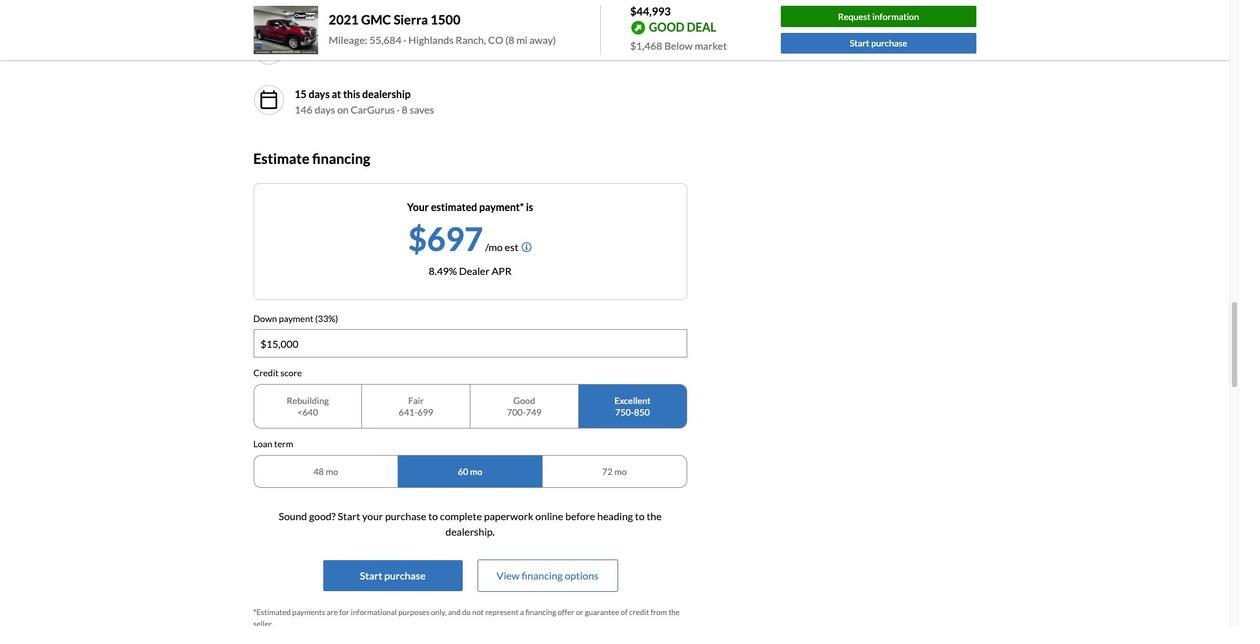 Task type: locate. For each thing, give the bounding box(es) containing it.
dealership
[[362, 88, 411, 100]]

2021 gmc sierra 1500 image
[[253, 6, 318, 54]]

0 horizontal spatial market
[[328, 3, 360, 15]]

1 vertical spatial ·
[[397, 103, 400, 116]]

down
[[253, 313, 277, 324]]

price.
[[575, 3, 600, 15]]

days
[[309, 88, 330, 100], [315, 103, 335, 116]]

days left at on the left of the page
[[309, 88, 330, 100]]

the
[[311, 3, 326, 15], [647, 510, 662, 523], [669, 608, 680, 617]]

excellent
[[615, 395, 651, 406]]

the right from
[[669, 608, 680, 617]]

purchase up 'purposes'
[[384, 570, 426, 582]]

*estimated
[[253, 608, 291, 617]]

start
[[850, 38, 870, 49], [338, 510, 360, 523], [360, 570, 382, 582]]

1 horizontal spatial start purchase
[[850, 38, 908, 49]]

changes
[[336, 45, 373, 58]]

purchase for top start purchase button
[[871, 38, 908, 49]]

mo for 72 mo
[[615, 466, 627, 477]]

2 horizontal spatial the
[[669, 608, 680, 617]]

2 vertical spatial the
[[669, 608, 680, 617]]

market for below
[[695, 39, 727, 51]]

start down request
[[850, 38, 870, 49]]

purchase down information
[[871, 38, 908, 49]]

1 vertical spatial start purchase
[[360, 570, 426, 582]]

financing
[[312, 150, 370, 167], [522, 570, 563, 582], [526, 608, 556, 617]]

· inside 2021 gmc sierra 1500 mileage: 55,684 · highlands ranch, co (8 mi away)
[[404, 34, 406, 46]]

2 vertical spatial financing
[[526, 608, 556, 617]]

on down at on the left of the page
[[337, 103, 349, 116]]

start left the 'your'
[[338, 510, 360, 523]]

0 vertical spatial financing
[[312, 150, 370, 167]]

mo right '48'
[[326, 466, 338, 477]]

market up mileage:
[[328, 3, 360, 15]]

0 horizontal spatial to
[[428, 510, 438, 523]]

641-
[[399, 406, 418, 417]]

purchase inside sound good? start your purchase to complete paperwork online before heading to the dealership.
[[385, 510, 426, 523]]

1 vertical spatial on
[[337, 103, 349, 116]]

a
[[520, 608, 524, 617]]

request information
[[838, 11, 919, 22]]

credit
[[253, 368, 279, 379]]

financing right view
[[522, 570, 563, 582]]

days down at on the left of the page
[[315, 103, 335, 116]]

start purchase up informational
[[360, 570, 426, 582]]

0 horizontal spatial start purchase button
[[323, 561, 462, 592]]

0 horizontal spatial mo
[[326, 466, 338, 477]]

represent
[[485, 608, 519, 617]]

down payment (33%)
[[253, 313, 338, 324]]

there
[[455, 3, 482, 15]]

0 horizontal spatial ·
[[397, 103, 400, 116]]

deal
[[687, 20, 717, 34]]

financing for estimate
[[312, 150, 370, 167]]

$697 /mo est
[[408, 219, 519, 258]]

1 selling slowly image from the left
[[253, 0, 284, 15]]

146
[[295, 103, 313, 116]]

1 vertical spatial financing
[[522, 570, 563, 582]]

selling slowly image
[[253, 0, 284, 15], [259, 0, 279, 10]]

0 horizontal spatial on
[[337, 103, 349, 116]]

750-
[[615, 406, 634, 417]]

request information button
[[781, 6, 976, 27]]

0 vertical spatial the
[[311, 3, 326, 15]]

financing right a
[[526, 608, 556, 617]]

1 horizontal spatial start purchase button
[[781, 33, 976, 54]]

purchase
[[871, 38, 908, 49], [385, 510, 426, 523], [384, 570, 426, 582]]

72
[[602, 466, 613, 477]]

fair 641-699
[[399, 395, 433, 417]]

3 mo from the left
[[615, 466, 627, 477]]

payments
[[292, 608, 325, 617]]

than
[[393, 3, 413, 15]]

estimate
[[253, 150, 310, 167]]

1 vertical spatial purchase
[[385, 510, 426, 523]]

to right heading
[[635, 510, 645, 523]]

highlands
[[408, 34, 454, 46]]

options
[[565, 570, 599, 582]]

est
[[505, 240, 519, 253]]

1 vertical spatial market
[[695, 39, 727, 51]]

sound
[[279, 510, 307, 523]]

0 vertical spatial purchase
[[871, 38, 908, 49]]

info circle image
[[522, 242, 532, 252]]

from
[[651, 608, 667, 617]]

699
[[418, 406, 433, 417]]

no price changes image
[[259, 39, 279, 60]]

information
[[873, 11, 919, 22]]

1 horizontal spatial market
[[695, 39, 727, 51]]

0 vertical spatial start
[[850, 38, 870, 49]]

mo for 48 mo
[[326, 466, 338, 477]]

your estimated payment* is
[[407, 200, 533, 213]]

to
[[428, 510, 438, 523], [635, 510, 645, 523]]

on left the price.
[[562, 3, 573, 15]]

0 vertical spatial start purchase button
[[781, 33, 976, 54]]

mi
[[517, 34, 528, 46]]

estimate financing
[[253, 150, 370, 167]]

below
[[664, 39, 693, 51]]

$44,993
[[630, 5, 671, 18]]

credit score
[[253, 368, 302, 379]]

on
[[562, 3, 573, 15], [337, 103, 349, 116]]

market down "deal"
[[695, 39, 727, 51]]

market for the
[[328, 3, 360, 15]]

0 vertical spatial start purchase
[[850, 38, 908, 49]]

start purchase button up informational
[[323, 561, 462, 592]]

1 horizontal spatial on
[[562, 3, 573, 15]]

1 vertical spatial start purchase button
[[323, 561, 462, 592]]

2 vertical spatial start
[[360, 570, 382, 582]]

mo
[[326, 466, 338, 477], [470, 466, 483, 477], [615, 466, 627, 477]]

on
[[295, 3, 309, 15]]

away)
[[530, 34, 556, 46]]

0 vertical spatial on
[[562, 3, 573, 15]]

1 horizontal spatial mo
[[470, 466, 483, 477]]

1 horizontal spatial ·
[[404, 34, 406, 46]]

seller.
[[253, 619, 273, 626]]

·
[[404, 34, 406, 46], [397, 103, 400, 116]]

good?
[[309, 510, 336, 523]]

financing down the cargurus
[[312, 150, 370, 167]]

1 vertical spatial the
[[647, 510, 662, 523]]

purchase right the 'your'
[[385, 510, 426, 523]]

1 mo from the left
[[326, 466, 338, 477]]

· left 8
[[397, 103, 400, 116]]

start up informational
[[360, 570, 382, 582]]

price
[[310, 45, 334, 58]]

1 vertical spatial start
[[338, 510, 360, 523]]

financing inside button
[[522, 570, 563, 582]]

the right heading
[[647, 510, 662, 523]]

· right 55,684
[[404, 34, 406, 46]]

the right on
[[311, 3, 326, 15]]

1 horizontal spatial to
[[635, 510, 645, 523]]

payment
[[279, 313, 313, 324]]

15 days at this dealership image
[[253, 85, 284, 116], [259, 90, 279, 111]]

2 mo from the left
[[470, 466, 483, 477]]

48
[[314, 466, 324, 477]]

mileage:
[[329, 34, 367, 46]]

start purchase down 'request information' button
[[850, 38, 908, 49]]

1 vertical spatial days
[[315, 103, 335, 116]]

mo right 72
[[615, 466, 627, 477]]

0 horizontal spatial start purchase
[[360, 570, 426, 582]]

average.
[[415, 3, 453, 15]]

1 to from the left
[[428, 510, 438, 523]]

0 vertical spatial ·
[[404, 34, 406, 46]]

and
[[448, 608, 461, 617]]

55,684
[[369, 34, 402, 46]]

48 mo
[[314, 466, 338, 477]]

2 horizontal spatial mo
[[615, 466, 627, 477]]

market
[[328, 3, 360, 15], [695, 39, 727, 51]]

good
[[649, 20, 685, 34]]

2 selling slowly image from the left
[[259, 0, 279, 10]]

(8
[[505, 34, 515, 46]]

start purchase button down 'request information' button
[[781, 33, 976, 54]]

mo right 60
[[470, 466, 483, 477]]

1 horizontal spatial the
[[647, 510, 662, 523]]

2 vertical spatial purchase
[[384, 570, 426, 582]]

to left complete
[[428, 510, 438, 523]]

view financing options
[[497, 570, 599, 582]]

0 vertical spatial market
[[328, 3, 360, 15]]

start purchase button
[[781, 33, 976, 54], [323, 561, 462, 592]]



Task type: describe. For each thing, give the bounding box(es) containing it.
are
[[327, 608, 338, 617]]

at
[[332, 88, 341, 100]]

payment*
[[479, 200, 524, 213]]

estimated
[[431, 200, 477, 213]]

term
[[274, 438, 293, 449]]

is
[[526, 200, 533, 213]]

mo for 60 mo
[[470, 466, 483, 477]]

Down payment (33%) text field
[[254, 330, 686, 357]]

749
[[526, 406, 542, 417]]

<640
[[297, 406, 318, 417]]

heading
[[597, 510, 633, 523]]

fair
[[408, 395, 424, 406]]

(33%)
[[315, 313, 338, 324]]

request
[[838, 11, 871, 22]]

no price changes image
[[253, 34, 284, 65]]

offer
[[558, 608, 575, 617]]

for
[[339, 608, 349, 617]]

online
[[535, 510, 563, 523]]

loan term
[[253, 438, 293, 449]]

or
[[576, 608, 583, 617]]

sierra
[[394, 12, 428, 27]]

guarantee
[[585, 608, 619, 617]]

2021
[[329, 12, 359, 27]]

purchase for bottom start purchase button
[[384, 570, 426, 582]]

8.49%
[[429, 264, 457, 277]]

your
[[362, 510, 383, 523]]

the inside *estimated payments are for informational purposes only, and do not represent a financing offer or guarantee of credit from the seller.
[[669, 608, 680, 617]]

no
[[295, 45, 308, 58]]

excellent 750-850
[[615, 395, 651, 417]]

financing for view
[[522, 570, 563, 582]]

score
[[280, 368, 302, 379]]

only,
[[431, 608, 447, 617]]

rebuilding
[[287, 395, 329, 406]]

start for top start purchase button
[[850, 38, 870, 49]]

paperwork
[[484, 510, 534, 523]]

not
[[472, 608, 484, 617]]

complete
[[440, 510, 482, 523]]

1500
[[431, 12, 461, 27]]

15
[[295, 88, 307, 100]]

financing inside *estimated payments are for informational purposes only, and do not represent a financing offer or guarantee of credit from the seller.
[[526, 608, 556, 617]]

view
[[497, 570, 520, 582]]

start purchase for top start purchase button
[[850, 38, 908, 49]]

2 to from the left
[[635, 510, 645, 523]]

start inside sound good? start your purchase to complete paperwork online before heading to the dealership.
[[338, 510, 360, 523]]

loan
[[253, 438, 272, 449]]

this
[[343, 88, 360, 100]]

may
[[484, 3, 503, 15]]

start for bottom start purchase button
[[360, 570, 382, 582]]

co
[[488, 34, 503, 46]]

saves
[[410, 103, 434, 116]]

ranch,
[[456, 34, 486, 46]]

2021 gmc sierra 1500 mileage: 55,684 · highlands ranch, co (8 mi away)
[[329, 12, 556, 46]]

longer
[[362, 3, 391, 15]]

good 700-749
[[507, 395, 542, 417]]

0 vertical spatial days
[[309, 88, 330, 100]]

dealership.
[[446, 526, 495, 538]]

do
[[462, 608, 471, 617]]

sound good? start your purchase to complete paperwork online before heading to the dealership.
[[279, 510, 662, 538]]

the inside sound good? start your purchase to complete paperwork online before heading to the dealership.
[[647, 510, 662, 523]]

flexibility
[[518, 3, 560, 15]]

start purchase for bottom start purchase button
[[360, 570, 426, 582]]

dealer
[[459, 264, 490, 277]]

your
[[407, 200, 429, 213]]

· inside '15 days at this dealership 146 days on cargurus · 8 saves'
[[397, 103, 400, 116]]

before
[[565, 510, 595, 523]]

$697
[[408, 219, 483, 258]]

$1,468 below market
[[630, 39, 727, 51]]

8.49% dealer apr
[[429, 264, 512, 277]]

be
[[505, 3, 516, 15]]

credit
[[629, 608, 649, 617]]

rebuilding <640
[[287, 395, 329, 417]]

on inside '15 days at this dealership 146 days on cargurus · 8 saves'
[[337, 103, 349, 116]]

informational
[[351, 608, 397, 617]]

cargurus
[[351, 103, 395, 116]]

8
[[402, 103, 408, 116]]

view financing options button
[[478, 561, 617, 592]]

0 horizontal spatial the
[[311, 3, 326, 15]]

good deal
[[649, 20, 717, 34]]

apr
[[492, 264, 512, 277]]

gmc
[[361, 12, 391, 27]]

*estimated payments are for informational purposes only, and do not represent a financing offer or guarantee of credit from the seller.
[[253, 608, 680, 626]]

on the market longer than average. there may be flexibility on price.
[[295, 3, 600, 15]]

72 mo
[[602, 466, 627, 477]]

of
[[621, 608, 628, 617]]

$1,468
[[630, 39, 662, 51]]

850
[[634, 406, 650, 417]]



Task type: vqa. For each thing, say whether or not it's contained in the screenshot.
information
yes



